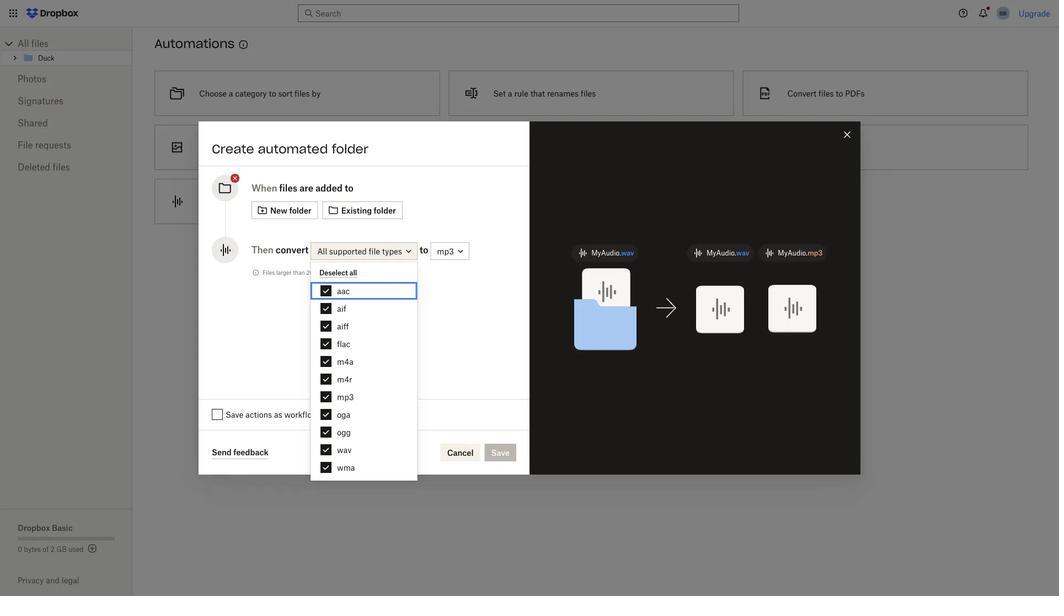 Task type: vqa. For each thing, say whether or not it's contained in the screenshot.
GB
yes



Task type: describe. For each thing, give the bounding box(es) containing it.
photos
[[18, 73, 46, 84]]

upgrade link
[[1019, 9, 1051, 18]]

signatures link
[[18, 90, 115, 112]]

used
[[69, 545, 84, 553]]

files inside deleted files link
[[53, 162, 70, 172]]

pdfs
[[846, 89, 865, 98]]

not
[[342, 269, 350, 276]]

image
[[240, 143, 263, 152]]

get more space image
[[86, 542, 99, 555]]

files inside 'choose a file format to convert audio files to' button
[[336, 197, 351, 206]]

than
[[293, 269, 305, 276]]

choose for choose a category to sort files by
[[199, 89, 227, 98]]

m4a checkbox item
[[311, 353, 418, 370]]

folder
[[332, 141, 369, 157]]

oga checkbox item
[[311, 406, 418, 423]]

privacy and legal
[[18, 576, 79, 585]]

dropbox basic
[[18, 523, 73, 532]]

create automated folder dialog
[[199, 121, 861, 475]]

all
[[350, 269, 357, 277]]

format for audio
[[249, 197, 273, 206]]

a for set a rule that renames files
[[508, 89, 513, 98]]

all supported file types button
[[311, 242, 418, 260]]

myaudio. mp3
[[778, 249, 823, 257]]

then convert
[[252, 245, 309, 255]]

a for choose a file format to convert videos to
[[523, 143, 528, 152]]

convert for videos
[[579, 143, 606, 152]]

aiff checkbox item
[[311, 317, 418, 335]]

videos
[[608, 143, 632, 152]]

all files tree
[[2, 37, 132, 66]]

1 myaudio. from the left
[[592, 249, 622, 257]]

aiff
[[337, 322, 349, 331]]

deselect
[[320, 269, 348, 277]]

aif checkbox item
[[311, 300, 418, 317]]

all supported file types
[[318, 246, 402, 256]]

file requests link
[[18, 134, 115, 156]]

choose a category to sort files by button
[[150, 66, 445, 120]]

converted
[[360, 269, 386, 276]]

wma
[[337, 463, 355, 472]]

create automated folder
[[212, 141, 369, 157]]

added
[[316, 183, 343, 193]]

are
[[300, 183, 314, 193]]

files inside "choose a category to sort files by" button
[[295, 89, 310, 98]]

convert for audio
[[285, 197, 312, 206]]

wav inside "checkbox item"
[[337, 445, 352, 455]]

convert
[[788, 89, 817, 98]]

files are added to
[[279, 183, 354, 193]]

ogg
[[337, 428, 351, 437]]

aac checkbox item
[[311, 282, 418, 300]]

2 horizontal spatial wav
[[737, 249, 750, 257]]

bytes
[[24, 545, 41, 553]]

file requests
[[18, 140, 71, 150]]

choose a file format to convert videos to button
[[445, 120, 739, 174]]

an
[[229, 143, 238, 152]]

1 horizontal spatial wav
[[622, 249, 635, 257]]

deselect all button
[[320, 269, 357, 278]]

that
[[531, 89, 545, 98]]

privacy and legal link
[[18, 576, 132, 585]]

set a rule that renames files button
[[445, 66, 739, 120]]

files inside set a rule that renames files button
[[581, 89, 596, 98]]

aif
[[337, 304, 346, 313]]

gb
[[57, 545, 67, 553]]

2 myaudio. from the left
[[707, 249, 737, 257]]

files inside create automated folder "dialog"
[[279, 183, 298, 193]]

global header element
[[0, 0, 1060, 27]]

choose a file format to convert videos to
[[494, 143, 641, 152]]

files
[[263, 269, 275, 276]]

requests
[[35, 140, 71, 150]]

of
[[43, 545, 49, 553]]

files inside all files link
[[31, 38, 49, 49]]

choose a file format to convert audio files to button
[[150, 174, 445, 229]]

flac
[[337, 339, 351, 349]]

flac checkbox item
[[311, 335, 418, 353]]

format for videos
[[543, 143, 567, 152]]

supported
[[329, 246, 367, 256]]

sort
[[278, 89, 293, 98]]

larger
[[277, 269, 292, 276]]

then
[[252, 245, 274, 255]]

as
[[274, 410, 282, 419]]

audio
[[314, 197, 334, 206]]

deleted files
[[18, 162, 70, 172]]



Task type: locate. For each thing, give the bounding box(es) containing it.
deleted files link
[[18, 156, 115, 178]]

format down when
[[249, 197, 273, 206]]

signatures
[[18, 95, 63, 106]]

format for files
[[265, 143, 289, 152]]

convert files to pdfs button
[[739, 66, 1033, 120]]

2 horizontal spatial file
[[530, 143, 541, 152]]

files inside convert files to pdfs button
[[819, 89, 834, 98]]

will
[[331, 269, 340, 276]]

3 myaudio. from the left
[[778, 249, 808, 257]]

m4a
[[337, 357, 354, 366]]

files larger than 2048mb will not be converted
[[263, 269, 386, 276]]

choose an image format to convert files to
[[199, 143, 355, 152]]

create
[[212, 141, 254, 157]]

oga
[[337, 410, 351, 419]]

m4r
[[337, 375, 352, 384]]

convert left videos
[[579, 143, 606, 152]]

shared
[[18, 118, 48, 128]]

format
[[265, 143, 289, 152], [543, 143, 567, 152], [249, 197, 273, 206]]

2 myaudio. wav from the left
[[707, 249, 750, 257]]

m4r checkbox item
[[311, 370, 418, 388]]

files inside choose an image format to convert files to button
[[330, 143, 345, 152]]

files
[[31, 38, 49, 49], [295, 89, 310, 98], [581, 89, 596, 98], [819, 89, 834, 98], [330, 143, 345, 152], [53, 162, 70, 172], [279, 183, 298, 193], [336, 197, 351, 206]]

1 horizontal spatial file
[[369, 246, 380, 256]]

all files link
[[18, 37, 132, 50]]

to
[[269, 89, 276, 98], [836, 89, 844, 98], [291, 143, 299, 152], [347, 143, 355, 152], [570, 143, 577, 152], [634, 143, 641, 152], [345, 183, 354, 193], [275, 197, 282, 206], [354, 197, 361, 206], [420, 245, 429, 255]]

dropbox
[[18, 523, 50, 532]]

wav
[[622, 249, 635, 257], [737, 249, 750, 257], [337, 445, 352, 455]]

template
[[320, 410, 353, 419]]

ogg checkbox item
[[311, 423, 418, 441]]

a
[[229, 89, 233, 98], [508, 89, 513, 98], [523, 143, 528, 152], [229, 197, 233, 206]]

choose a category to sort files by
[[199, 89, 321, 98]]

save actions as workflow template
[[226, 410, 353, 419]]

and
[[46, 576, 60, 585]]

deleted
[[18, 162, 50, 172]]

photos link
[[18, 68, 115, 90]]

0 bytes of 2 gb used
[[18, 545, 84, 553]]

category
[[235, 89, 267, 98]]

when
[[252, 183, 277, 193]]

all files
[[18, 38, 49, 49]]

privacy
[[18, 576, 44, 585]]

a down create
[[229, 197, 233, 206]]

choose for choose a file format to convert videos to
[[494, 143, 521, 152]]

deselect all
[[320, 269, 357, 277]]

mp3 inside mp3 checkbox item
[[337, 392, 354, 402]]

all for all supported file types
[[318, 246, 327, 256]]

files right audio
[[336, 197, 351, 206]]

all inside all supported file types popup button
[[318, 246, 327, 256]]

set a rule that renames files
[[494, 89, 596, 98]]

choose for choose a file format to convert audio files to
[[199, 197, 227, 206]]

all inside all files link
[[18, 38, 29, 49]]

files down file requests link
[[53, 162, 70, 172]]

0 horizontal spatial wav
[[337, 445, 352, 455]]

0 horizontal spatial all
[[18, 38, 29, 49]]

wma checkbox item
[[311, 459, 418, 476]]

aac
[[337, 286, 350, 296]]

a right set
[[508, 89, 513, 98]]

click to watch a demo video image
[[237, 38, 250, 51]]

dropbox logo - go to the homepage image
[[22, 4, 82, 22]]

upgrade
[[1019, 9, 1051, 18]]

1 vertical spatial all
[[318, 246, 327, 256]]

a for choose a file format to convert audio files to
[[229, 197, 233, 206]]

a for choose a category to sort files by
[[229, 89, 233, 98]]

renames
[[548, 89, 579, 98]]

format right image at the left top of page
[[265, 143, 289, 152]]

legal
[[62, 576, 79, 585]]

rule
[[515, 89, 529, 98]]

1 horizontal spatial myaudio.
[[707, 249, 737, 257]]

automations
[[155, 36, 235, 51]]

a left category
[[229, 89, 233, 98]]

2 horizontal spatial myaudio.
[[778, 249, 808, 257]]

convert
[[301, 143, 328, 152], [579, 143, 606, 152], [285, 197, 312, 206], [276, 245, 309, 255]]

1 horizontal spatial myaudio. wav
[[707, 249, 750, 257]]

format down renames
[[543, 143, 567, 152]]

2048mb
[[306, 269, 330, 276]]

all for all files
[[18, 38, 29, 49]]

save
[[226, 410, 244, 419]]

0 horizontal spatial file
[[235, 197, 247, 206]]

1 vertical spatial file
[[235, 197, 247, 206]]

0 vertical spatial mp3
[[808, 249, 823, 257]]

file
[[530, 143, 541, 152], [235, 197, 247, 206], [369, 246, 380, 256]]

convert up than
[[276, 245, 309, 255]]

be
[[352, 269, 358, 276]]

convert down are at the top left
[[285, 197, 312, 206]]

choose for choose an image format to convert files to
[[199, 143, 227, 152]]

files down dropbox logo - go to the homepage
[[31, 38, 49, 49]]

files up choose a file format to convert audio files to
[[279, 183, 298, 193]]

file for choose a file format to convert videos to
[[530, 143, 541, 152]]

automated
[[258, 141, 328, 157]]

choose a file format to convert audio files to
[[199, 197, 361, 206]]

1 vertical spatial mp3
[[337, 392, 354, 402]]

convert files to pdfs
[[788, 89, 865, 98]]

2 vertical spatial file
[[369, 246, 380, 256]]

file for choose a file format to convert audio files to
[[235, 197, 247, 206]]

files right convert
[[819, 89, 834, 98]]

2
[[51, 545, 55, 553]]

file
[[18, 140, 33, 150]]

shared link
[[18, 112, 115, 134]]

0 vertical spatial file
[[530, 143, 541, 152]]

by
[[312, 89, 321, 98]]

file left types on the top left of the page
[[369, 246, 380, 256]]

file for all supported file types
[[369, 246, 380, 256]]

a down rule
[[523, 143, 528, 152]]

workflow
[[285, 410, 318, 419]]

mp3 checkbox item
[[311, 388, 418, 406]]

types
[[382, 246, 402, 256]]

wav checkbox item
[[311, 441, 418, 459]]

all up 'files larger than 2048mb will not be converted'
[[318, 246, 327, 256]]

1 myaudio. wav from the left
[[592, 249, 635, 257]]

1 horizontal spatial all
[[318, 246, 327, 256]]

convert left folder at top left
[[301, 143, 328, 152]]

0 horizontal spatial myaudio.
[[592, 249, 622, 257]]

choose an image format to convert files to button
[[150, 120, 445, 174]]

myaudio. wav
[[592, 249, 635, 257], [707, 249, 750, 257]]

basic
[[52, 523, 73, 532]]

set
[[494, 89, 506, 98]]

files up added
[[330, 143, 345, 152]]

convert for files
[[301, 143, 328, 152]]

file inside popup button
[[369, 246, 380, 256]]

file down create
[[235, 197, 247, 206]]

file down that
[[530, 143, 541, 152]]

0 horizontal spatial mp3
[[337, 392, 354, 402]]

0 horizontal spatial myaudio. wav
[[592, 249, 635, 257]]

files left by
[[295, 89, 310, 98]]

1 horizontal spatial mp3
[[808, 249, 823, 257]]

actions
[[246, 410, 272, 419]]

0 vertical spatial all
[[18, 38, 29, 49]]

mp3 inside create automated folder "dialog"
[[808, 249, 823, 257]]

0
[[18, 545, 22, 553]]

convert inside create automated folder "dialog"
[[276, 245, 309, 255]]

files right renames
[[581, 89, 596, 98]]

all up photos
[[18, 38, 29, 49]]

myaudio.
[[592, 249, 622, 257], [707, 249, 737, 257], [778, 249, 808, 257]]

mp3
[[808, 249, 823, 257], [337, 392, 354, 402]]



